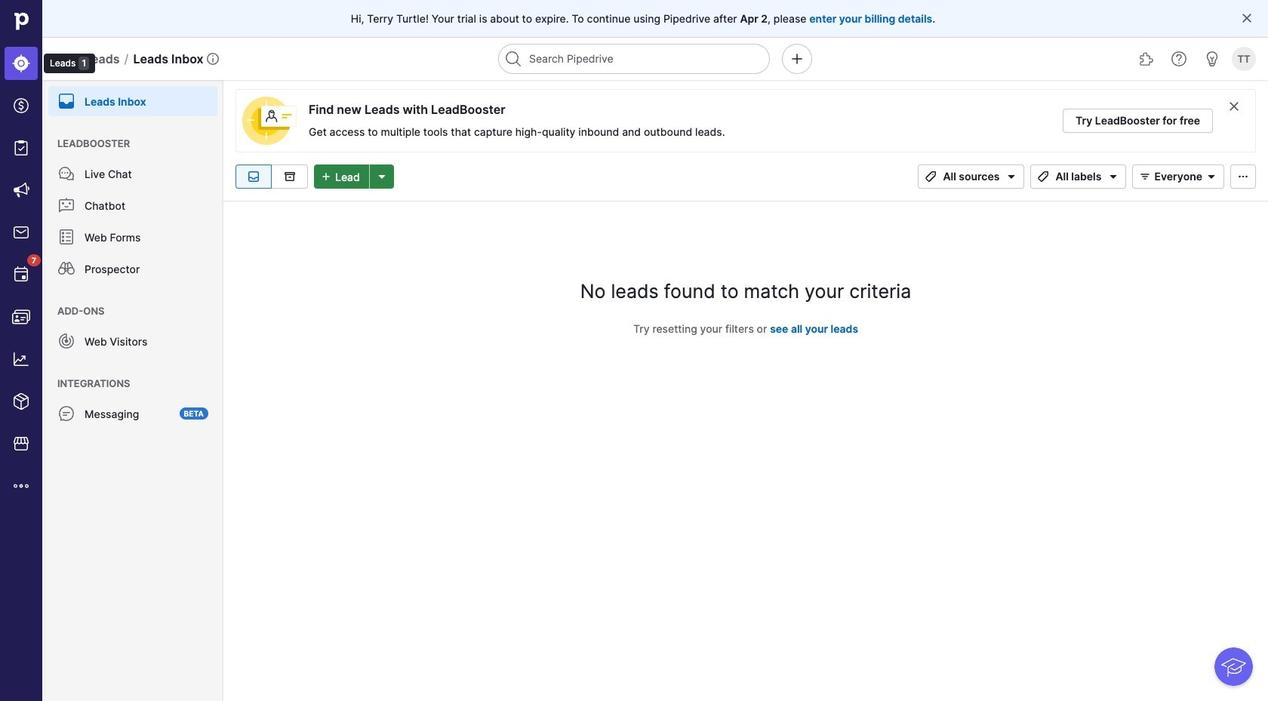 Task type: locate. For each thing, give the bounding box(es) containing it.
2 color undefined image from the top
[[57, 196, 75, 214]]

4 color primary image from the left
[[1202, 171, 1220, 183]]

add lead element
[[314, 165, 394, 189]]

color undefined image
[[57, 165, 75, 183], [57, 196, 75, 214], [57, 260, 75, 278], [57, 405, 75, 423]]

Search Pipedrive field
[[498, 44, 770, 74]]

color undefined image
[[57, 92, 75, 110], [57, 228, 75, 246], [12, 266, 30, 284], [57, 332, 75, 350]]

campaigns image
[[12, 181, 30, 199]]

3 color primary image from the left
[[1105, 171, 1123, 183]]

1 color primary image from the left
[[317, 171, 335, 183]]

quick add image
[[788, 50, 806, 68]]

color undefined image down menu toggle icon
[[57, 92, 75, 110]]

menu
[[0, 0, 95, 701], [42, 80, 223, 701]]

sales assistant image
[[1203, 50, 1221, 68]]

color primary image
[[1241, 12, 1253, 24], [922, 171, 940, 183], [1003, 171, 1021, 183], [1136, 171, 1154, 183], [1234, 171, 1252, 183]]

color undefined image right sales inbox image
[[57, 228, 75, 246]]

archive image
[[280, 171, 299, 183]]

deals image
[[12, 97, 30, 115]]

inbox image
[[245, 171, 263, 183]]

leads image
[[12, 54, 30, 72]]

menu item
[[0, 42, 42, 85], [42, 80, 223, 116]]

color primary image
[[317, 171, 335, 183], [1034, 171, 1052, 183], [1105, 171, 1123, 183], [1202, 171, 1220, 183]]

knowledge center bot, also known as kc bot is an onboarding assistant that allows you to see the list of onboarding items in one place for quick and easy reference. this improves your in-app experience. image
[[1215, 648, 1253, 686]]



Task type: describe. For each thing, give the bounding box(es) containing it.
products image
[[12, 392, 30, 411]]

marketplace image
[[12, 435, 30, 453]]

3 color undefined image from the top
[[57, 260, 75, 278]]

sales inbox image
[[12, 223, 30, 242]]

add lead options image
[[373, 171, 391, 183]]

color secondary image
[[1228, 100, 1240, 112]]

4 color undefined image from the top
[[57, 405, 75, 423]]

color undefined image up the contacts image
[[12, 266, 30, 284]]

2 color primary image from the left
[[1034, 171, 1052, 183]]

projects image
[[12, 139, 30, 157]]

info image
[[207, 53, 219, 65]]

home image
[[10, 10, 32, 32]]

quick help image
[[1170, 50, 1188, 68]]

1 color undefined image from the top
[[57, 165, 75, 183]]

more image
[[12, 477, 30, 495]]

insights image
[[12, 350, 30, 368]]

menu toggle image
[[57, 50, 75, 68]]

contacts image
[[12, 308, 30, 326]]

color undefined image right insights icon
[[57, 332, 75, 350]]



Task type: vqa. For each thing, say whether or not it's contained in the screenshot.
Close image
no



